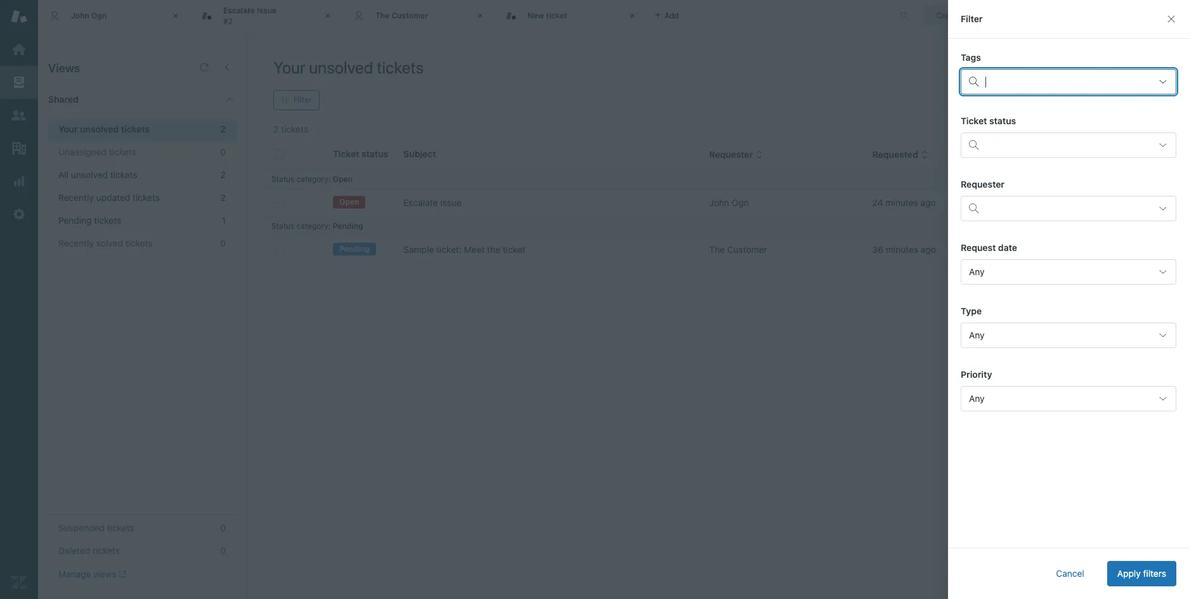 Task type: describe. For each thing, give the bounding box(es) containing it.
0 for recently solved tickets
[[220, 238, 226, 249]]

zendesk support image
[[11, 8, 27, 25]]

any for priority
[[970, 393, 985, 404]]

any field for priority
[[961, 386, 1177, 412]]

new ticket
[[528, 11, 568, 20]]

request
[[961, 242, 997, 253]]

new
[[528, 11, 544, 20]]

the customer inside tab
[[376, 11, 428, 20]]

customer inside tab
[[392, 11, 428, 20]]

type inside button
[[952, 149, 973, 160]]

reporting image
[[11, 173, 27, 190]]

requested
[[873, 149, 919, 160]]

unassigned tickets
[[58, 147, 136, 157]]

main element
[[0, 0, 38, 600]]

ago for 24 minutes ago
[[921, 197, 936, 208]]

0 horizontal spatial your unsolved tickets
[[58, 124, 150, 135]]

tickets up all unsolved tickets
[[109, 147, 136, 157]]

get started image
[[11, 41, 27, 58]]

deleted
[[58, 546, 90, 557]]

cancel
[[1057, 569, 1085, 579]]

category: for pending
[[297, 221, 331, 231]]

1 horizontal spatial the customer
[[710, 244, 768, 255]]

sample ticket: meet the ticket
[[404, 244, 526, 255]]

tickets down recently updated tickets on the top
[[94, 215, 121, 226]]

ticket status element
[[961, 133, 1177, 158]]

priority inside filter dialog
[[961, 369, 993, 380]]

priority button
[[1061, 149, 1103, 161]]

admin image
[[11, 206, 27, 223]]

0 horizontal spatial ticket
[[503, 244, 526, 255]]

shared
[[48, 94, 79, 105]]

manage
[[58, 569, 91, 580]]

ticket status
[[961, 115, 1017, 126]]

suspended
[[58, 523, 105, 534]]

date
[[999, 242, 1018, 253]]

2 for all unsolved tickets
[[221, 169, 226, 180]]

john ogn tab
[[38, 0, 190, 32]]

escalate issue
[[404, 197, 462, 208]]

close image for john ogn
[[169, 10, 182, 22]]

type button
[[952, 149, 983, 161]]

manage views link
[[58, 569, 126, 581]]

row containing sample ticket: meet the ticket
[[264, 237, 1180, 263]]

organizations image
[[11, 140, 27, 157]]

requester inside button
[[710, 149, 754, 160]]

1 vertical spatial john ogn
[[710, 197, 749, 208]]

filter dialog
[[949, 0, 1190, 600]]

tickets right updated
[[133, 192, 160, 203]]

row containing escalate issue
[[264, 190, 1180, 216]]

issue for escalate issue #2
[[257, 6, 277, 15]]

ago for 36 minutes ago
[[921, 244, 937, 255]]

tickets down 'the customer' tab
[[377, 58, 424, 77]]

status category: open
[[272, 175, 353, 184]]

unassigned
[[58, 147, 107, 157]]

36 minutes ago
[[873, 244, 937, 255]]

category: for open
[[297, 175, 331, 184]]

filter button
[[274, 90, 320, 110]]

minutes for 24
[[886, 197, 919, 208]]

hide panel views image
[[222, 62, 232, 72]]

the customer tab
[[343, 0, 495, 32]]

john inside tab
[[71, 11, 89, 20]]

0 vertical spatial your unsolved tickets
[[274, 58, 424, 77]]

ticket inside tab
[[546, 11, 568, 20]]

problem
[[952, 197, 986, 208]]

escalate for escalate issue
[[404, 197, 438, 208]]

shared heading
[[38, 81, 247, 119]]

tab containing escalate issue
[[190, 0, 343, 32]]

any for request date
[[970, 267, 985, 277]]

play
[[1137, 64, 1154, 75]]

1
[[222, 215, 226, 226]]

views
[[48, 62, 80, 75]]

2 for your unsolved tickets
[[220, 124, 226, 135]]

solved
[[96, 238, 123, 249]]

manage views
[[58, 569, 116, 580]]

views image
[[11, 74, 27, 91]]

type inside filter dialog
[[961, 306, 982, 317]]

updated
[[96, 192, 130, 203]]

any for type
[[970, 330, 985, 341]]

recently for recently updated tickets
[[58, 192, 94, 203]]

pending tickets
[[58, 215, 121, 226]]

apply
[[1118, 569, 1141, 579]]

recently updated tickets
[[58, 192, 160, 203]]

status category: pending
[[272, 221, 363, 231]]

#2
[[223, 16, 233, 26]]

conversations button
[[923, 5, 1017, 26]]

new ticket tab
[[495, 0, 647, 32]]



Task type: locate. For each thing, give the bounding box(es) containing it.
Any field
[[961, 260, 1177, 285], [961, 323, 1177, 348], [961, 386, 1177, 412]]

0 vertical spatial recently
[[58, 192, 94, 203]]

minutes right 36
[[886, 244, 919, 255]]

recently solved tickets
[[58, 238, 153, 249]]

1 status from the top
[[272, 175, 295, 184]]

0 vertical spatial issue
[[257, 6, 277, 15]]

tickets up updated
[[110, 169, 138, 180]]

ticket right the
[[503, 244, 526, 255]]

issue
[[257, 6, 277, 15], [441, 197, 462, 208]]

minutes right "24"
[[886, 197, 919, 208]]

1 horizontal spatial the
[[710, 244, 725, 255]]

(opens in a new tab) image
[[116, 571, 126, 579]]

priority
[[1061, 149, 1093, 160], [961, 369, 993, 380]]

1 vertical spatial the customer
[[710, 244, 768, 255]]

john ogn down 'requester' button at the top right of the page
[[710, 197, 749, 208]]

36
[[873, 244, 884, 255]]

customer
[[392, 11, 428, 20], [728, 244, 768, 255]]

1 horizontal spatial priority
[[1061, 149, 1093, 160]]

0 vertical spatial the customer
[[376, 11, 428, 20]]

0 horizontal spatial your
[[58, 124, 78, 135]]

apply filters button
[[1108, 562, 1177, 587]]

pending up recently solved tickets
[[58, 215, 92, 226]]

0 vertical spatial status
[[272, 175, 295, 184]]

1 any field from the top
[[961, 260, 1177, 285]]

0 vertical spatial escalate
[[223, 6, 255, 15]]

john down 'requester' button at the top right of the page
[[710, 197, 730, 208]]

1 any from the top
[[970, 267, 985, 277]]

1 vertical spatial recently
[[58, 238, 94, 249]]

2 close image from the left
[[626, 10, 639, 22]]

1 2 from the top
[[220, 124, 226, 135]]

0 horizontal spatial ogn
[[91, 11, 107, 20]]

0 horizontal spatial close image
[[322, 10, 334, 22]]

recently down pending tickets
[[58, 238, 94, 249]]

1 vertical spatial requester
[[961, 179, 1005, 190]]

unsolved up unassigned tickets
[[80, 124, 119, 135]]

your unsolved tickets up unassigned tickets
[[58, 124, 150, 135]]

0 horizontal spatial escalate
[[223, 6, 255, 15]]

pending down status category: pending
[[340, 245, 370, 254]]

1 vertical spatial row
[[264, 237, 1180, 263]]

2 vertical spatial unsolved
[[71, 169, 108, 180]]

close image
[[322, 10, 334, 22], [474, 10, 487, 22]]

1 vertical spatial ogn
[[732, 197, 749, 208]]

your unsolved tickets up filter button
[[274, 58, 424, 77]]

0 vertical spatial requester
[[710, 149, 754, 160]]

filters
[[1144, 569, 1167, 579]]

requester inside filter dialog
[[961, 179, 1005, 190]]

0 vertical spatial minutes
[[886, 197, 919, 208]]

1 vertical spatial minutes
[[886, 244, 919, 255]]

ticket:
[[437, 244, 462, 255]]

pending down status category: open
[[333, 221, 363, 231]]

0 vertical spatial ogn
[[91, 11, 107, 20]]

0 for unassigned tickets
[[220, 147, 226, 157]]

2 vertical spatial any field
[[961, 386, 1177, 412]]

recently
[[58, 192, 94, 203], [58, 238, 94, 249]]

1 horizontal spatial close image
[[626, 10, 639, 22]]

the customer
[[376, 11, 428, 20], [710, 244, 768, 255]]

24
[[873, 197, 884, 208]]

minutes
[[886, 197, 919, 208], [886, 244, 919, 255]]

0 vertical spatial type
[[952, 149, 973, 160]]

1 vertical spatial john
[[710, 197, 730, 208]]

all unsolved tickets
[[58, 169, 138, 180]]

1 horizontal spatial john
[[710, 197, 730, 208]]

cancel button
[[1047, 562, 1095, 587]]

1 0 from the top
[[220, 147, 226, 157]]

filter
[[961, 13, 983, 24], [294, 95, 312, 105]]

1 vertical spatial your
[[58, 124, 78, 135]]

zendesk image
[[11, 575, 27, 591]]

escalate up #2
[[223, 6, 255, 15]]

0 horizontal spatial the
[[376, 11, 390, 20]]

ogn
[[91, 11, 107, 20], [732, 197, 749, 208]]

1 vertical spatial category:
[[297, 221, 331, 231]]

escalate
[[223, 6, 255, 15], [404, 197, 438, 208]]

your unsolved tickets
[[274, 58, 424, 77], [58, 124, 150, 135]]

1 vertical spatial issue
[[441, 197, 462, 208]]

requester element
[[961, 196, 1177, 221]]

1 vertical spatial type
[[961, 306, 982, 317]]

ogn inside tab
[[91, 11, 107, 20]]

1 category: from the top
[[297, 175, 331, 184]]

3 0 from the top
[[220, 523, 226, 534]]

1 minutes from the top
[[886, 197, 919, 208]]

0 vertical spatial unsolved
[[309, 58, 373, 77]]

0 vertical spatial filter
[[961, 13, 983, 24]]

john ogn
[[71, 11, 107, 20], [710, 197, 749, 208]]

1 horizontal spatial filter
[[961, 13, 983, 24]]

1 horizontal spatial your
[[274, 58, 306, 77]]

type down incident
[[961, 306, 982, 317]]

Ticket status field
[[986, 135, 1150, 155]]

2 close image from the left
[[474, 10, 487, 22]]

issue inside escalate issue #2
[[257, 6, 277, 15]]

0 vertical spatial the
[[376, 11, 390, 20]]

tickets
[[377, 58, 424, 77], [121, 124, 150, 135], [109, 147, 136, 157], [110, 169, 138, 180], [133, 192, 160, 203], [94, 215, 121, 226], [125, 238, 153, 249], [107, 523, 134, 534], [93, 546, 120, 557]]

unsolved
[[309, 58, 373, 77], [80, 124, 119, 135], [71, 169, 108, 180]]

tags element
[[961, 69, 1177, 95]]

3 any from the top
[[970, 393, 985, 404]]

1 horizontal spatial issue
[[441, 197, 462, 208]]

escalate inside escalate issue #2
[[223, 6, 255, 15]]

1 close image from the left
[[322, 10, 334, 22]]

tickets down shared heading at the top
[[121, 124, 150, 135]]

ticket
[[546, 11, 568, 20], [503, 244, 526, 255]]

ticket
[[961, 115, 988, 126]]

meet
[[464, 244, 485, 255]]

all
[[58, 169, 69, 180]]

conversations
[[937, 10, 988, 20]]

0
[[220, 147, 226, 157], [220, 238, 226, 249], [220, 523, 226, 534], [220, 546, 226, 557]]

close image inside 'the customer' tab
[[474, 10, 487, 22]]

filter inside dialog
[[961, 13, 983, 24]]

2 ago from the top
[[921, 244, 937, 255]]

1 vertical spatial escalate
[[404, 197, 438, 208]]

request date
[[961, 242, 1018, 253]]

1 vertical spatial unsolved
[[80, 124, 119, 135]]

2
[[220, 124, 226, 135], [221, 169, 226, 180], [221, 192, 226, 203]]

type
[[952, 149, 973, 160], [961, 306, 982, 317]]

john ogn inside tab
[[71, 11, 107, 20]]

1 vertical spatial your unsolved tickets
[[58, 124, 150, 135]]

requester
[[710, 149, 754, 160], [961, 179, 1005, 190]]

1 vertical spatial the
[[710, 244, 725, 255]]

1 horizontal spatial ogn
[[732, 197, 749, 208]]

sample ticket: meet the ticket link
[[404, 244, 526, 256]]

0 vertical spatial ago
[[921, 197, 936, 208]]

0 vertical spatial ticket
[[546, 11, 568, 20]]

your
[[274, 58, 306, 77], [58, 124, 78, 135]]

requested button
[[873, 149, 929, 161]]

john ogn up views
[[71, 11, 107, 20]]

1 row from the top
[[264, 190, 1180, 216]]

2 vertical spatial any
[[970, 393, 985, 404]]

status up status category: pending
[[272, 175, 295, 184]]

category: up status category: pending
[[297, 175, 331, 184]]

2 for recently updated tickets
[[221, 192, 226, 203]]

sample
[[404, 244, 434, 255]]

2 2 from the top
[[221, 169, 226, 180]]

issue for escalate issue
[[441, 197, 462, 208]]

0 vertical spatial john
[[71, 11, 89, 20]]

0 vertical spatial row
[[264, 190, 1180, 216]]

minutes for 36
[[886, 244, 919, 255]]

any field for request date
[[961, 260, 1177, 285]]

deleted tickets
[[58, 546, 120, 557]]

1 horizontal spatial escalate
[[404, 197, 438, 208]]

tickets right solved
[[125, 238, 153, 249]]

0 vertical spatial customer
[[392, 11, 428, 20]]

1 horizontal spatial your unsolved tickets
[[274, 58, 424, 77]]

type down ticket
[[952, 149, 973, 160]]

0 horizontal spatial customer
[[392, 11, 428, 20]]

0 horizontal spatial john
[[71, 11, 89, 20]]

1 close image from the left
[[169, 10, 182, 22]]

0 horizontal spatial close image
[[169, 10, 182, 22]]

priority inside button
[[1061, 149, 1093, 160]]

1 recently from the top
[[58, 192, 94, 203]]

0 vertical spatial any
[[970, 267, 985, 277]]

1 vertical spatial customer
[[728, 244, 768, 255]]

tickets up deleted tickets
[[107, 523, 134, 534]]

john
[[71, 11, 89, 20], [710, 197, 730, 208]]

status for status category: open
[[272, 175, 295, 184]]

1 ago from the top
[[921, 197, 936, 208]]

status down status category: open
[[272, 221, 295, 231]]

Tags field
[[986, 72, 1150, 92]]

2 vertical spatial 2
[[221, 192, 226, 203]]

2 0 from the top
[[220, 238, 226, 249]]

refresh views pane image
[[199, 62, 209, 72]]

0 for suspended tickets
[[220, 523, 226, 534]]

1 vertical spatial ticket
[[503, 244, 526, 255]]

2 recently from the top
[[58, 238, 94, 249]]

tabs tab list
[[38, 0, 887, 32]]

2 row from the top
[[264, 237, 1180, 263]]

0 vertical spatial category:
[[297, 175, 331, 184]]

tab
[[190, 0, 343, 32]]

24 minutes ago
[[873, 197, 936, 208]]

2 category: from the top
[[297, 221, 331, 231]]

1 vertical spatial status
[[272, 221, 295, 231]]

status
[[990, 115, 1017, 126]]

3 2 from the top
[[221, 192, 226, 203]]

1 horizontal spatial john ogn
[[710, 197, 749, 208]]

close image
[[169, 10, 182, 22], [626, 10, 639, 22]]

your up 'unassigned' on the left of the page
[[58, 124, 78, 135]]

1 vertical spatial filter
[[294, 95, 312, 105]]

2 any from the top
[[970, 330, 985, 341]]

0 horizontal spatial priority
[[961, 369, 993, 380]]

the inside tab
[[376, 11, 390, 20]]

close image inside new ticket tab
[[626, 10, 639, 22]]

ago
[[921, 197, 936, 208], [921, 244, 937, 255]]

customers image
[[11, 107, 27, 124]]

1 vertical spatial ago
[[921, 244, 937, 255]]

escalate issue link
[[404, 197, 462, 209]]

subject
[[404, 148, 436, 159]]

ticket right new
[[546, 11, 568, 20]]

escalate issue #2
[[223, 6, 277, 26]]

1 vertical spatial priority
[[961, 369, 993, 380]]

recently for recently solved tickets
[[58, 238, 94, 249]]

0 vertical spatial any field
[[961, 260, 1177, 285]]

unsolved down 'unassigned' on the left of the page
[[71, 169, 108, 180]]

1 vertical spatial 2
[[221, 169, 226, 180]]

pending for pending tickets
[[58, 215, 92, 226]]

0 horizontal spatial filter
[[294, 95, 312, 105]]

close image inside the john ogn tab
[[169, 10, 182, 22]]

apply filters
[[1118, 569, 1167, 579]]

0 horizontal spatial john ogn
[[71, 11, 107, 20]]

1 horizontal spatial close image
[[474, 10, 487, 22]]

escalate for escalate issue #2
[[223, 6, 255, 15]]

0 horizontal spatial requester
[[710, 149, 754, 160]]

1 vertical spatial any field
[[961, 323, 1177, 348]]

close drawer image
[[1167, 14, 1177, 24]]

any
[[970, 267, 985, 277], [970, 330, 985, 341], [970, 393, 985, 404]]

filter inside button
[[294, 95, 312, 105]]

2 status from the top
[[272, 221, 295, 231]]

escalate up sample
[[404, 197, 438, 208]]

recently down all
[[58, 192, 94, 203]]

1 vertical spatial any
[[970, 330, 985, 341]]

0 for deleted tickets
[[220, 546, 226, 557]]

views
[[93, 569, 116, 580]]

your up filter button
[[274, 58, 306, 77]]

the
[[376, 11, 390, 20], [710, 244, 725, 255]]

ago left "problem"
[[921, 197, 936, 208]]

john up views
[[71, 11, 89, 20]]

0 vertical spatial priority
[[1061, 149, 1093, 160]]

1 horizontal spatial ticket
[[546, 11, 568, 20]]

category: down status category: open
[[297, 221, 331, 231]]

requester button
[[710, 149, 764, 161]]

1 vertical spatial open
[[340, 198, 359, 207]]

shared button
[[38, 81, 212, 119]]

pending
[[58, 215, 92, 226], [333, 221, 363, 231], [340, 245, 370, 254]]

category:
[[297, 175, 331, 184], [297, 221, 331, 231]]

any field for type
[[961, 323, 1177, 348]]

incident
[[952, 244, 985, 255]]

ago left incident
[[921, 244, 937, 255]]

0 horizontal spatial issue
[[257, 6, 277, 15]]

0 vertical spatial 2
[[220, 124, 226, 135]]

0 horizontal spatial the customer
[[376, 11, 428, 20]]

0 vertical spatial john ogn
[[71, 11, 107, 20]]

0 vertical spatial open
[[333, 175, 353, 184]]

close image for new ticket
[[626, 10, 639, 22]]

4 0 from the top
[[220, 546, 226, 557]]

status
[[272, 175, 295, 184], [272, 221, 295, 231]]

1 horizontal spatial requester
[[961, 179, 1005, 190]]

0 vertical spatial your
[[274, 58, 306, 77]]

suspended tickets
[[58, 523, 134, 534]]

unsolved up filter button
[[309, 58, 373, 77]]

1 horizontal spatial customer
[[728, 244, 768, 255]]

tags
[[961, 52, 982, 63]]

tickets up views
[[93, 546, 120, 557]]

3 any field from the top
[[961, 386, 1177, 412]]

status for status category: pending
[[272, 221, 295, 231]]

pending for pending
[[340, 245, 370, 254]]

row
[[264, 190, 1180, 216], [264, 237, 1180, 263]]

open
[[333, 175, 353, 184], [340, 198, 359, 207]]

2 any field from the top
[[961, 323, 1177, 348]]

2 minutes from the top
[[886, 244, 919, 255]]

play button
[[1111, 57, 1164, 82]]

the
[[487, 244, 501, 255]]



Task type: vqa. For each thing, say whether or not it's contained in the screenshot.
the top 2
yes



